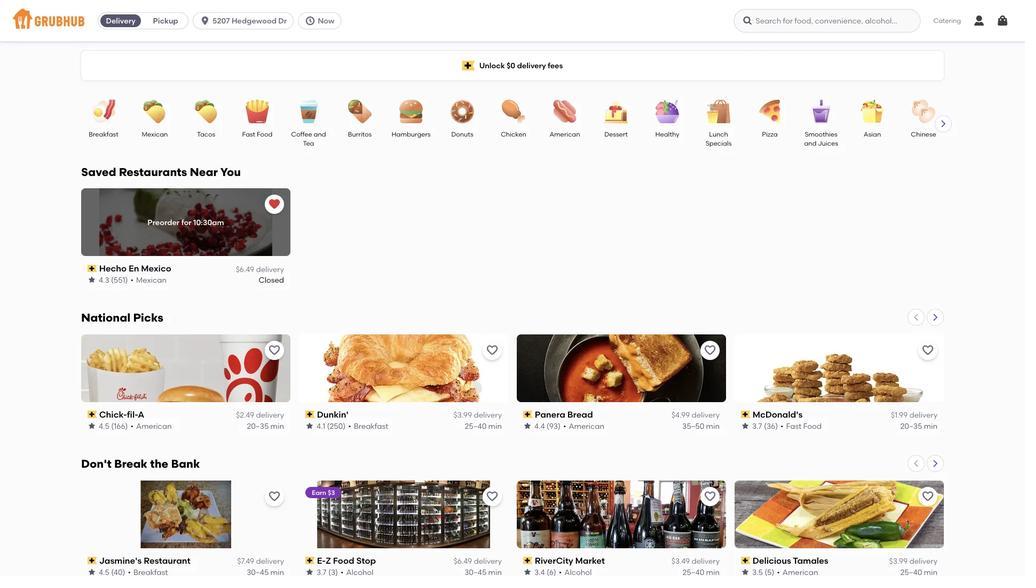 Task type: describe. For each thing, give the bounding box(es) containing it.
subscription pass image for rivercity market
[[523, 558, 533, 565]]

chicken
[[501, 130, 527, 138]]

don't
[[81, 458, 112, 471]]

save this restaurant image for panera bread
[[704, 344, 717, 357]]

star icon image for chick-fil-a
[[88, 422, 96, 431]]

coffee
[[291, 130, 312, 138]]

4.3 (551)
[[99, 276, 128, 285]]

a
[[138, 410, 144, 420]]

$6.49 for hecho en mexico
[[236, 265, 254, 274]]

e-z food stop
[[317, 556, 376, 567]]

4.4 (93)
[[535, 422, 561, 431]]

star icon image for dunkin'
[[306, 422, 314, 431]]

1 horizontal spatial fast
[[787, 422, 802, 431]]

0 vertical spatial mexican
[[142, 130, 168, 138]]

grubhub plus flag logo image
[[462, 61, 475, 71]]

subscription pass image for panera bread
[[523, 411, 533, 419]]

min for dunkin'
[[489, 422, 502, 431]]

$3.99 for delicious tamales
[[890, 557, 908, 567]]

save this restaurant button for mcdonald's
[[919, 341, 938, 360]]

hedgewood
[[232, 16, 277, 25]]

and for coffee and tea
[[314, 130, 326, 138]]

$0
[[507, 61, 516, 70]]

hamburgers image
[[393, 100, 430, 123]]

1 horizontal spatial svg image
[[743, 15, 753, 26]]

1 horizontal spatial svg image
[[973, 14, 986, 27]]

delicious
[[753, 556, 791, 567]]

25–40 min
[[465, 422, 502, 431]]

and for smoothies and juices
[[805, 140, 817, 147]]

$4.99 delivery
[[672, 411, 720, 420]]

• fast food
[[781, 422, 822, 431]]

• for hecho en mexico
[[131, 276, 134, 285]]

panera bread logo image
[[517, 335, 726, 403]]

national picks
[[81, 311, 163, 325]]

catering
[[934, 17, 961, 24]]

pizza image
[[752, 100, 789, 123]]

star icon image for panera bread
[[523, 422, 532, 431]]

save this restaurant button for dunkin'
[[483, 341, 502, 360]]

4.3
[[99, 276, 109, 285]]

you
[[220, 166, 241, 179]]

star icon image for hecho en mexico
[[88, 276, 96, 285]]

rivercity market
[[535, 556, 605, 567]]

4.1
[[317, 422, 325, 431]]

pickup button
[[143, 12, 188, 29]]

4.5
[[99, 422, 109, 431]]

save this restaurant image for jasmine's restaurant
[[268, 491, 281, 504]]

earn
[[312, 489, 326, 497]]

$4.99
[[672, 411, 690, 420]]

(93)
[[547, 422, 561, 431]]

smoothies
[[805, 130, 838, 138]]

save this restaurant image for mcdonald's
[[922, 344, 935, 357]]

panera bread
[[535, 410, 593, 420]]

burritos image
[[341, 100, 379, 123]]

chick-
[[99, 410, 127, 420]]

american for chick-fil-a
[[136, 422, 172, 431]]

preorder
[[148, 218, 180, 227]]

pickup
[[153, 16, 178, 25]]

svg image inside now button
[[305, 15, 316, 26]]

(551)
[[111, 276, 128, 285]]

3.7
[[753, 422, 763, 431]]

healthy
[[656, 130, 680, 138]]

Search for food, convenience, alcohol... search field
[[734, 9, 921, 33]]

jasmine's
[[99, 556, 142, 567]]

chick-fil-a
[[99, 410, 144, 420]]

catering button
[[926, 9, 969, 33]]

food for e-z food stop
[[333, 556, 354, 567]]

$6.49 delivery for e-z food stop
[[454, 557, 502, 567]]

rivercity market logo image
[[517, 481, 726, 549]]

save this restaurant image for chick-fil-a
[[268, 344, 281, 357]]

delivery for hecho en mexico
[[256, 265, 284, 274]]

asian image
[[854, 100, 891, 123]]

$3.99 delivery for delicious tamales
[[890, 557, 938, 567]]

donuts image
[[444, 100, 481, 123]]

5207
[[213, 16, 230, 25]]

4.4
[[535, 422, 545, 431]]

min for chick-fil-a
[[271, 422, 284, 431]]

20–35 min for mcdonald's
[[901, 422, 938, 431]]

subscription pass image for mcdonald's
[[741, 411, 751, 419]]

american down american "image"
[[550, 130, 580, 138]]

$3.99 for dunkin'
[[454, 411, 472, 420]]

restaurant
[[144, 556, 191, 567]]

delivery for rivercity market
[[692, 557, 720, 567]]

tacos image
[[187, 100, 225, 123]]

mexico
[[141, 264, 171, 274]]

• for dunkin'
[[348, 422, 351, 431]]

bank
[[171, 458, 200, 471]]

star icon image for rivercity market
[[523, 569, 532, 577]]

the
[[150, 458, 168, 471]]

e-
[[317, 556, 326, 567]]

now
[[318, 16, 335, 25]]

market
[[576, 556, 605, 567]]

caret right icon image for don't break the bank
[[932, 460, 940, 468]]

• for mcdonald's
[[781, 422, 784, 431]]

$2.49 delivery
[[236, 411, 284, 420]]

delivery for chick-fil-a
[[256, 411, 284, 420]]

25–40
[[465, 422, 487, 431]]

dessert image
[[598, 100, 635, 123]]

mcdonald's logo image
[[735, 335, 944, 403]]

$3
[[328, 489, 335, 497]]

jasmine's restaurant
[[99, 556, 191, 567]]

star icon image for delicious tamales
[[741, 569, 750, 577]]

jasmine's restaurant logo image
[[141, 481, 231, 549]]

delicious tamales
[[753, 556, 829, 567]]

• american for panera bread
[[563, 422, 605, 431]]

national
[[81, 311, 131, 325]]

$1.99
[[891, 411, 908, 420]]

save this restaurant image for delicious tamales
[[922, 491, 935, 504]]

coffee and tea
[[291, 130, 326, 147]]

saved restaurants near you
[[81, 166, 241, 179]]

caret right icon image for national picks
[[932, 313, 940, 322]]

unlock
[[479, 61, 505, 70]]

star icon image for e-z food stop
[[306, 569, 314, 577]]

subscription pass image for delicious tamales
[[741, 558, 751, 565]]

asian
[[864, 130, 881, 138]]

10:30am
[[193, 218, 224, 227]]

save this restaurant image for dunkin'
[[486, 344, 499, 357]]

for
[[181, 218, 192, 227]]

dessert
[[605, 130, 628, 138]]

20–35 min for chick-fil-a
[[247, 422, 284, 431]]

min for mcdonald's
[[924, 422, 938, 431]]

35–50
[[683, 422, 705, 431]]

• american for chick-fil-a
[[131, 422, 172, 431]]

svg image inside 5207 hedgewood dr button
[[200, 15, 211, 26]]

(250)
[[327, 422, 346, 431]]

star icon image for jasmine's restaurant
[[88, 569, 96, 577]]

save this restaurant button for chick-fil-a
[[265, 341, 284, 360]]

american image
[[546, 100, 584, 123]]

1 vertical spatial breakfast
[[354, 422, 388, 431]]

rivercity
[[535, 556, 574, 567]]

unlock $0 delivery fees
[[479, 61, 563, 70]]



Task type: vqa. For each thing, say whether or not it's contained in the screenshot.
TOAST in tab
no



Task type: locate. For each thing, give the bounding box(es) containing it.
1 horizontal spatial 20–35
[[901, 422, 923, 431]]

• for chick-fil-a
[[131, 422, 134, 431]]

1 horizontal spatial 20–35 min
[[901, 422, 938, 431]]

stop
[[357, 556, 376, 567]]

save this restaurant button for rivercity market
[[701, 488, 720, 507]]

2 horizontal spatial save this restaurant image
[[704, 344, 717, 357]]

min for panera bread
[[706, 422, 720, 431]]

$6.49 for e-z food stop
[[454, 557, 472, 567]]

chick-fil-a logo image
[[81, 335, 291, 403]]

0 horizontal spatial $6.49
[[236, 265, 254, 274]]

20–35
[[247, 422, 269, 431], [901, 422, 923, 431]]

save this restaurant button for delicious tamales
[[919, 488, 938, 507]]

closed
[[259, 276, 284, 285]]

food
[[257, 130, 273, 138], [804, 422, 822, 431], [333, 556, 354, 567]]

saved restaurant button
[[265, 195, 284, 214]]

• down en
[[131, 276, 134, 285]]

$3.99 delivery
[[454, 411, 502, 420], [890, 557, 938, 567]]

2 • american from the left
[[563, 422, 605, 431]]

mexican
[[142, 130, 168, 138], [136, 276, 167, 285]]

subscription pass image left delicious
[[741, 558, 751, 565]]

1 vertical spatial $3.99
[[890, 557, 908, 567]]

and up tea in the top of the page
[[314, 130, 326, 138]]

fast down "fast food" 'image'
[[242, 130, 255, 138]]

2 20–35 min from the left
[[901, 422, 938, 431]]

3.7 (36)
[[753, 422, 778, 431]]

4.5 (166)
[[99, 422, 128, 431]]

panera
[[535, 410, 566, 420]]

delivery button
[[98, 12, 143, 29]]

1 horizontal spatial save this restaurant image
[[486, 344, 499, 357]]

food right (36)
[[804, 422, 822, 431]]

save this restaurant button
[[265, 341, 284, 360], [483, 341, 502, 360], [701, 341, 720, 360], [919, 341, 938, 360], [265, 488, 284, 507], [483, 488, 502, 507], [701, 488, 720, 507], [919, 488, 938, 507]]

dunkin'
[[317, 410, 349, 420]]

1 horizontal spatial $3.99 delivery
[[890, 557, 938, 567]]

near
[[190, 166, 218, 179]]

$7.49 delivery
[[237, 557, 284, 567]]

2 caret left icon image from the top
[[912, 460, 921, 468]]

1 vertical spatial and
[[805, 140, 817, 147]]

1 horizontal spatial • american
[[563, 422, 605, 431]]

0 horizontal spatial • american
[[131, 422, 172, 431]]

fast food image
[[239, 100, 276, 123]]

$7.49
[[237, 557, 254, 567]]

5207 hedgewood dr
[[213, 16, 287, 25]]

0 vertical spatial caret left icon image
[[912, 313, 921, 322]]

0 vertical spatial fast
[[242, 130, 255, 138]]

delivery for mcdonald's
[[910, 411, 938, 420]]

• for panera bread
[[563, 422, 566, 431]]

0 vertical spatial $3.99 delivery
[[454, 411, 502, 420]]

juices
[[818, 140, 839, 147]]

american down bread in the right of the page
[[569, 422, 605, 431]]

american
[[550, 130, 580, 138], [136, 422, 172, 431], [569, 422, 605, 431]]

• right (250)
[[348, 422, 351, 431]]

1 horizontal spatial $3.99
[[890, 557, 908, 567]]

• right (93)
[[563, 422, 566, 431]]

picks
[[133, 311, 163, 325]]

2 horizontal spatial subscription pass image
[[741, 411, 751, 419]]

fast down mcdonald's
[[787, 422, 802, 431]]

mcdonald's
[[753, 410, 803, 420]]

delivery
[[106, 16, 136, 25]]

save this restaurant image
[[486, 344, 499, 357], [704, 344, 717, 357], [268, 491, 281, 504]]

• american
[[131, 422, 172, 431], [563, 422, 605, 431]]

tea
[[303, 140, 314, 147]]

fast food
[[242, 130, 273, 138]]

smoothies and juices
[[805, 130, 839, 147]]

pizza
[[762, 130, 778, 138]]

0 horizontal spatial $3.99 delivery
[[454, 411, 502, 420]]

subscription pass image left panera
[[523, 411, 533, 419]]

tamales
[[793, 556, 829, 567]]

$3.49
[[672, 557, 690, 567]]

save this restaurant image
[[268, 344, 281, 357], [922, 344, 935, 357], [486, 491, 499, 504], [704, 491, 717, 504], [922, 491, 935, 504]]

20–35 for mcdonald's
[[901, 422, 923, 431]]

subscription pass image for dunkin'
[[306, 411, 315, 419]]

2 horizontal spatial food
[[804, 422, 822, 431]]

chinese
[[911, 130, 937, 138]]

save this restaurant button for jasmine's restaurant
[[265, 488, 284, 507]]

fast
[[242, 130, 255, 138], [787, 422, 802, 431]]

1 vertical spatial $6.49
[[454, 557, 472, 567]]

lunch specials
[[706, 130, 732, 147]]

2 20–35 from the left
[[901, 422, 923, 431]]

american for panera bread
[[569, 422, 605, 431]]

en
[[129, 264, 139, 274]]

subscription pass image left dunkin'
[[306, 411, 315, 419]]

2 min from the left
[[489, 422, 502, 431]]

breakfast
[[89, 130, 118, 138], [354, 422, 388, 431]]

breakfast down breakfast image
[[89, 130, 118, 138]]

e-z food stop logo image
[[317, 481, 490, 549]]

mexican image
[[136, 100, 174, 123]]

subscription pass image for chick-fil-a
[[88, 411, 97, 419]]

and
[[314, 130, 326, 138], [805, 140, 817, 147]]

saved restaurant image
[[268, 198, 281, 211]]

$3.49 delivery
[[672, 557, 720, 567]]

breakfast image
[[85, 100, 122, 123]]

0 horizontal spatial food
[[257, 130, 273, 138]]

chinese image
[[905, 100, 943, 123]]

1 20–35 min from the left
[[247, 422, 284, 431]]

subscription pass image left jasmine's at the bottom left of page
[[88, 558, 97, 565]]

don't break the bank
[[81, 458, 200, 471]]

subscription pass image left chick-
[[88, 411, 97, 419]]

chicken image
[[495, 100, 533, 123]]

svg image
[[973, 14, 986, 27], [305, 15, 316, 26]]

fil-
[[127, 410, 138, 420]]

svg image
[[997, 14, 1010, 27], [200, 15, 211, 26], [743, 15, 753, 26]]

• american down a
[[131, 422, 172, 431]]

• american down bread in the right of the page
[[563, 422, 605, 431]]

35–50 min
[[683, 422, 720, 431]]

1 horizontal spatial and
[[805, 140, 817, 147]]

caret right icon image
[[940, 120, 948, 128], [932, 313, 940, 322], [932, 460, 940, 468]]

3 min from the left
[[706, 422, 720, 431]]

z
[[326, 556, 331, 567]]

0 horizontal spatial subscription pass image
[[88, 411, 97, 419]]

hecho en mexico
[[99, 264, 171, 274]]

star icon image
[[88, 276, 96, 285], [88, 422, 96, 431], [306, 422, 314, 431], [523, 422, 532, 431], [741, 422, 750, 431], [88, 569, 96, 577], [306, 569, 314, 577], [523, 569, 532, 577], [741, 569, 750, 577]]

caret left icon image for don't break the bank
[[912, 460, 921, 468]]

1 horizontal spatial food
[[333, 556, 354, 567]]

min right 35–50
[[706, 422, 720, 431]]

0 horizontal spatial fast
[[242, 130, 255, 138]]

• right (36)
[[781, 422, 784, 431]]

min down $2.49 delivery
[[271, 422, 284, 431]]

0 horizontal spatial $3.99
[[454, 411, 472, 420]]

20–35 min down $2.49 delivery
[[247, 422, 284, 431]]

svg image right catering button
[[973, 14, 986, 27]]

saved
[[81, 166, 116, 179]]

1 min from the left
[[271, 422, 284, 431]]

1 horizontal spatial $6.49
[[454, 557, 472, 567]]

and inside coffee and tea
[[314, 130, 326, 138]]

1 vertical spatial food
[[804, 422, 822, 431]]

0 horizontal spatial svg image
[[200, 15, 211, 26]]

0 vertical spatial food
[[257, 130, 273, 138]]

donuts
[[452, 130, 474, 138]]

20–35 min down $1.99 delivery at the right of the page
[[901, 422, 938, 431]]

mexican down mexico
[[136, 276, 167, 285]]

subscription pass image
[[88, 265, 97, 273], [306, 411, 315, 419], [523, 411, 533, 419], [88, 558, 97, 565], [306, 558, 315, 565], [741, 558, 751, 565]]

delivery for e-z food stop
[[474, 557, 502, 567]]

lunch
[[709, 130, 728, 138]]

subscription pass image for jasmine's restaurant
[[88, 558, 97, 565]]

caret left icon image for national picks
[[912, 313, 921, 322]]

healthy image
[[649, 100, 686, 123]]

subscription pass image for e-z food stop
[[306, 558, 315, 565]]

breakfast right (250)
[[354, 422, 388, 431]]

dunkin' logo image
[[299, 335, 509, 403]]

caret left icon image
[[912, 313, 921, 322], [912, 460, 921, 468]]

delicious tamales logo image
[[735, 481, 944, 549]]

0 vertical spatial $6.49
[[236, 265, 254, 274]]

0 horizontal spatial and
[[314, 130, 326, 138]]

0 vertical spatial and
[[314, 130, 326, 138]]

1 vertical spatial fast
[[787, 422, 802, 431]]

coffee and tea image
[[290, 100, 327, 123]]

0 horizontal spatial breakfast
[[89, 130, 118, 138]]

1 horizontal spatial $6.49 delivery
[[454, 557, 502, 567]]

lunch specials image
[[700, 100, 738, 123]]

1 20–35 from the left
[[247, 422, 269, 431]]

5207 hedgewood dr button
[[193, 12, 298, 29]]

0 horizontal spatial svg image
[[305, 15, 316, 26]]

20–35 down $1.99 delivery at the right of the page
[[901, 422, 923, 431]]

1 caret left icon image from the top
[[912, 313, 921, 322]]

$3.99
[[454, 411, 472, 420], [890, 557, 908, 567]]

1 vertical spatial mexican
[[136, 276, 167, 285]]

food down "fast food" 'image'
[[257, 130, 273, 138]]

food for • fast food
[[804, 422, 822, 431]]

food right z
[[333, 556, 354, 567]]

$6.49 delivery for hecho en mexico
[[236, 265, 284, 274]]

2 vertical spatial caret right icon image
[[932, 460, 940, 468]]

0 vertical spatial $6.49 delivery
[[236, 265, 284, 274]]

tacos
[[197, 130, 215, 138]]

delivery for dunkin'
[[474, 411, 502, 420]]

subscription pass image left mcdonald's
[[741, 411, 751, 419]]

20–35 for chick-fil-a
[[247, 422, 269, 431]]

now button
[[298, 12, 346, 29]]

american down a
[[136, 422, 172, 431]]

hecho
[[99, 264, 127, 274]]

1 horizontal spatial breakfast
[[354, 422, 388, 431]]

subscription pass image left the hecho
[[88, 265, 97, 273]]

burritos
[[348, 130, 372, 138]]

dr
[[278, 16, 287, 25]]

(166)
[[111, 422, 128, 431]]

min down $1.99 delivery at the right of the page
[[924, 422, 938, 431]]

delivery
[[517, 61, 546, 70], [256, 265, 284, 274], [256, 411, 284, 420], [474, 411, 502, 420], [692, 411, 720, 420], [910, 411, 938, 420], [256, 557, 284, 567], [474, 557, 502, 567], [692, 557, 720, 567], [910, 557, 938, 567]]

0 vertical spatial caret right icon image
[[940, 120, 948, 128]]

and inside smoothies and juices
[[805, 140, 817, 147]]

0 horizontal spatial 20–35
[[247, 422, 269, 431]]

bread
[[568, 410, 593, 420]]

save this restaurant image for rivercity market
[[704, 491, 717, 504]]

smoothies and juices image
[[803, 100, 840, 123]]

• mexican
[[131, 276, 167, 285]]

and down smoothies
[[805, 140, 817, 147]]

1 vertical spatial $6.49 delivery
[[454, 557, 502, 567]]

subscription pass image left the e-
[[306, 558, 315, 565]]

1 vertical spatial caret left icon image
[[912, 460, 921, 468]]

$6.49 delivery
[[236, 265, 284, 274], [454, 557, 502, 567]]

restaurants
[[119, 166, 187, 179]]

0 horizontal spatial save this restaurant image
[[268, 491, 281, 504]]

min
[[271, 422, 284, 431], [489, 422, 502, 431], [706, 422, 720, 431], [924, 422, 938, 431]]

0 horizontal spatial 20–35 min
[[247, 422, 284, 431]]

20–35 down $2.49 delivery
[[247, 422, 269, 431]]

• down fil-
[[131, 422, 134, 431]]

save this restaurant button for panera bread
[[701, 341, 720, 360]]

1 vertical spatial $3.99 delivery
[[890, 557, 938, 567]]

4 min from the left
[[924, 422, 938, 431]]

delivery for delicious tamales
[[910, 557, 938, 567]]

subscription pass image
[[88, 411, 97, 419], [741, 411, 751, 419], [523, 558, 533, 565]]

main navigation navigation
[[0, 0, 1026, 42]]

4.1 (250)
[[317, 422, 346, 431]]

delivery for jasmine's restaurant
[[256, 557, 284, 567]]

$2.49
[[236, 411, 254, 420]]

1 vertical spatial caret right icon image
[[932, 313, 940, 322]]

(36)
[[764, 422, 778, 431]]

break
[[114, 458, 148, 471]]

earn $3
[[312, 489, 335, 497]]

mexican down mexican image
[[142, 130, 168, 138]]

2 vertical spatial food
[[333, 556, 354, 567]]

min right 25–40
[[489, 422, 502, 431]]

• breakfast
[[348, 422, 388, 431]]

star icon image for mcdonald's
[[741, 422, 750, 431]]

0 vertical spatial $3.99
[[454, 411, 472, 420]]

preorder for 10:30am
[[148, 218, 224, 227]]

subscription pass image for hecho en mexico
[[88, 265, 97, 273]]

2 horizontal spatial svg image
[[997, 14, 1010, 27]]

0 horizontal spatial $6.49 delivery
[[236, 265, 284, 274]]

0 vertical spatial breakfast
[[89, 130, 118, 138]]

subscription pass image left rivercity
[[523, 558, 533, 565]]

1 horizontal spatial subscription pass image
[[523, 558, 533, 565]]

delivery for panera bread
[[692, 411, 720, 420]]

svg image left now
[[305, 15, 316, 26]]

1 • american from the left
[[131, 422, 172, 431]]

$3.99 delivery for dunkin'
[[454, 411, 502, 420]]



